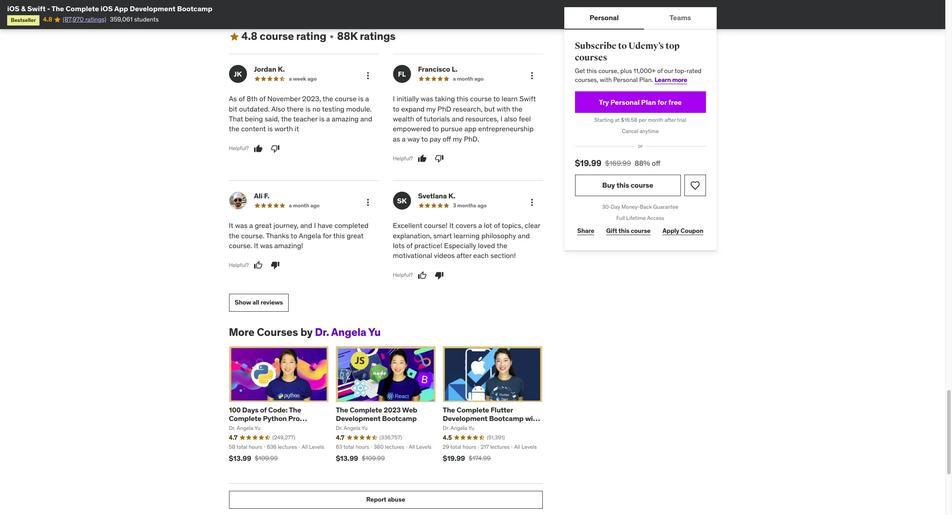 Task type: describe. For each thing, give the bounding box(es) containing it.
this inside it was a great journey, and i have completed the course. thanks to angela for this great course. it was amazing!
[[333, 231, 345, 240]]

of right the lot
[[494, 221, 500, 230]]

was inside i initially was taking this course to learn swift to expand my phd research, but with the wealth of tutorials and resources, i also feel empowered to pursue app entrepreneurship as a way to pay off my phd.
[[421, 94, 434, 103]]

ago for lot
[[478, 202, 487, 209]]

2023 inside 100 days of code: the complete python pro bootcamp for 2023
[[276, 423, 293, 432]]

starting
[[595, 117, 614, 124]]

personal inside the get this course, plus 11,000+ of our top-rated courses, with personal plan.
[[614, 76, 638, 84]]

additional actions for review by ali f. image
[[363, 197, 373, 208]]

entrepreneurship
[[479, 124, 534, 133]]

section!
[[491, 251, 516, 260]]

of down explanation,
[[407, 241, 413, 250]]

with inside the complete flutter development bootcamp with dart
[[526, 414, 540, 423]]

1 vertical spatial great
[[347, 231, 364, 240]]

swift inside i initially was taking this course to learn swift to expand my phd research, but with the wealth of tutorials and resources, i also feel empowered to pursue app entrepreneurship as a way to pay off my phd.
[[520, 94, 536, 103]]

the down that
[[229, 124, 240, 133]]

off inside i initially was taking this course to learn swift to expand my phd research, but with the wealth of tutorials and resources, i also feel empowered to pursue app entrepreneurship as a way to pay off my phd.
[[443, 134, 451, 143]]

all for 100 days of code: the complete python pro bootcamp for 2023
[[302, 444, 308, 451]]

web
[[402, 406, 418, 415]]

journey,
[[274, 221, 299, 230]]

our
[[665, 67, 674, 75]]

11,000+
[[634, 67, 656, 75]]

and inside it was a great journey, and i have completed the course. thanks to angela for this great course. it was amazing!
[[301, 221, 312, 230]]

report abuse button
[[229, 491, 543, 509]]

back
[[640, 204, 652, 210]]

l.
[[452, 65, 458, 74]]

380 lectures
[[374, 444, 405, 451]]

course,
[[599, 67, 619, 75]]

2 levels from the left
[[417, 444, 432, 451]]

100 days of code: the complete python pro bootcamp for 2023 link
[[229, 406, 307, 432]]

the complete 2023 web development bootcamp link
[[336, 406, 418, 423]]

100
[[229, 406, 241, 415]]

dr. angela yu link
[[315, 326, 381, 339]]

additional actions for review by jordan k. image
[[363, 71, 373, 81]]

clear
[[525, 221, 541, 230]]

dr. right 'by'
[[315, 326, 329, 339]]

a week ago
[[289, 75, 317, 82]]

is up the module.
[[359, 94, 364, 103]]

2 horizontal spatial for
[[658, 98, 667, 107]]

flutter
[[491, 406, 513, 415]]

said,
[[265, 114, 280, 123]]

also
[[272, 104, 285, 113]]

58
[[229, 444, 235, 451]]

helpful? for i initially was taking this course to learn swift to expand my phd research, but with the wealth of tutorials and resources, i also feel empowered to pursue app entrepreneurship as a way to pay off my phd.
[[393, 155, 413, 162]]

lifetime
[[627, 215, 646, 221]]

xsmall image
[[328, 33, 336, 40]]

63
[[336, 444, 343, 451]]

complete inside 100 days of code: the complete python pro bootcamp for 2023
[[229, 414, 262, 423]]

is left no
[[306, 104, 311, 113]]

try personal plan for free
[[599, 98, 682, 107]]

it inside excellent course! it covers a lot of topics, clear explanation, smart learning philosophy and lots of practice! especially loved the motivational videos after each section!
[[450, 221, 454, 230]]

to up pay
[[433, 124, 439, 133]]

hours for the complete 2023 web development bootcamp
[[356, 444, 369, 451]]

courses
[[257, 326, 298, 339]]

apply coupon button
[[661, 222, 706, 240]]

249277 reviews element
[[273, 435, 295, 442]]

tab list containing personal
[[565, 7, 717, 30]]

the right -
[[52, 4, 64, 13]]

phd
[[438, 104, 452, 113]]

(87,970
[[63, 15, 84, 24]]

total for the complete 2023 web development bootcamp
[[344, 444, 355, 451]]

0 horizontal spatial was
[[235, 221, 248, 230]]

phd.
[[464, 134, 479, 143]]

complete inside the complete flutter development bootcamp with dart
[[457, 406, 490, 415]]

feel
[[519, 114, 531, 123]]

mark review by jordan k. as unhelpful image
[[271, 144, 280, 153]]

helpful? for excellent course! it covers a lot of topics, clear explanation, smart learning philosophy and lots of practice! especially loved the motivational videos after each section!
[[393, 272, 413, 279]]

i inside it was a great journey, and i have completed the course. thanks to angela for this great course. it was amazing!
[[314, 221, 316, 230]]

thanks
[[266, 231, 289, 240]]

trial
[[678, 117, 687, 124]]

all levels for 100 days of code: the complete python pro bootcamp for 2023
[[302, 444, 325, 451]]

ratings)
[[85, 15, 106, 24]]

completed
[[335, 221, 369, 230]]

of right "as"
[[239, 94, 245, 103]]

plan
[[642, 98, 656, 107]]

content
[[241, 124, 266, 133]]

initially
[[397, 94, 419, 103]]

217
[[481, 444, 489, 451]]

show all reviews
[[235, 299, 283, 307]]

4.5
[[443, 434, 452, 442]]

undo mark review by svetlana k. as unhelpful image
[[435, 271, 444, 280]]

month for completed
[[293, 202, 309, 209]]

the complete 2023 web development bootcamp dr. angela yu
[[336, 406, 418, 432]]

more
[[673, 76, 688, 84]]

dr. angela yu for python
[[229, 425, 261, 432]]

bootcamp inside 100 days of code: the complete python pro bootcamp for 2023
[[229, 423, 264, 432]]

mark review by ali f. as helpful image
[[254, 261, 263, 270]]

a inside excellent course! it covers a lot of topics, clear explanation, smart learning philosophy and lots of practice! especially loved the motivational videos after each section!
[[479, 221, 483, 230]]

there
[[287, 104, 304, 113]]

by
[[301, 326, 313, 339]]

a down testing
[[326, 114, 330, 123]]

$19.99 for $19.99 $169.99 88% off
[[575, 158, 602, 169]]

python
[[263, 414, 287, 423]]

a inside it was a great journey, and i have completed the course. thanks to angela for this great course. it was amazing!
[[249, 221, 253, 230]]

dr. up 4.5
[[443, 425, 450, 432]]

angela right 'by'
[[331, 326, 367, 339]]

this inside i initially was taking this course to learn swift to expand my phd research, but with the wealth of tutorials and resources, i also feel empowered to pursue app entrepreneurship as a way to pay off my phd.
[[457, 94, 469, 103]]

course inside i initially was taking this course to learn swift to expand my phd research, but with the wealth of tutorials and resources, i also feel empowered to pursue app entrepreneurship as a way to pay off my phd.
[[470, 94, 492, 103]]

k. for svetlana k.
[[449, 192, 456, 201]]

a month ago for and
[[289, 202, 320, 209]]

november
[[268, 94, 301, 103]]

dr. down 100
[[229, 425, 236, 432]]

excellent
[[393, 221, 423, 230]]

angela inside it was a great journey, and i have completed the course. thanks to angela for this great course. it was amazing!
[[299, 231, 321, 240]]

learn
[[502, 94, 518, 103]]

f.
[[264, 192, 270, 201]]

the inside i initially was taking this course to learn swift to expand my phd research, but with the wealth of tutorials and resources, i also feel empowered to pursue app entrepreneurship as a way to pay off my phd.
[[512, 104, 523, 113]]

2 all levels from the left
[[409, 444, 432, 451]]

lectures for the complete flutter development bootcamp with dart
[[491, 444, 510, 451]]

3
[[453, 202, 456, 209]]

wealth
[[393, 114, 414, 123]]

svetlana k.
[[418, 192, 456, 201]]

(51,391)
[[487, 435, 505, 441]]

course down lifetime
[[631, 227, 651, 235]]

get
[[575, 67, 586, 75]]

teams button
[[645, 7, 717, 29]]

learning
[[454, 231, 480, 240]]

undo mark review by ali f. as unhelpful image
[[271, 261, 280, 270]]

of inside 100 days of code: the complete python pro bootcamp for 2023
[[260, 406, 267, 415]]

it
[[295, 124, 299, 133]]

of right the 8th
[[260, 94, 266, 103]]

top-
[[675, 67, 687, 75]]

additional actions for review by svetlana k. image
[[527, 197, 538, 208]]

ratings
[[360, 29, 396, 43]]

0 horizontal spatial great
[[255, 221, 272, 230]]

8th
[[247, 94, 258, 103]]

the inside 100 days of code: the complete python pro bootcamp for 2023
[[289, 406, 301, 415]]

the complete flutter development bootcamp with dart
[[443, 406, 540, 432]]

a month ago for course
[[453, 75, 484, 82]]

the up the worth
[[281, 114, 292, 123]]

k. for jordan k.
[[278, 65, 285, 74]]

no
[[313, 104, 321, 113]]

2 vertical spatial personal
[[611, 98, 640, 107]]

helpful? for as of 8th of november 2023, the course is a bit outdated. also there is no testing module. that being said, the teacher is a amazing and the content is worth it
[[229, 145, 249, 152]]

&
[[21, 4, 26, 13]]

testing
[[322, 104, 345, 113]]

and inside i initially was taking this course to learn swift to expand my phd research, but with the wealth of tutorials and resources, i also feel empowered to pursue app entrepreneurship as a way to pay off my phd.
[[452, 114, 464, 123]]

all
[[253, 299, 259, 307]]

all levels for the complete flutter development bootcamp with dart
[[515, 444, 537, 451]]

30-day money-back guarantee full lifetime access
[[603, 204, 679, 221]]

udemy's
[[629, 40, 664, 52]]

2 horizontal spatial i
[[501, 114, 503, 123]]

svetlana
[[418, 192, 447, 201]]

4.7 for the complete 2023 web development bootcamp
[[336, 434, 345, 442]]

$109.99 for 100 days of code: the complete python pro bootcamp for 2023
[[255, 455, 278, 463]]

30-
[[603, 204, 612, 210]]

try
[[599, 98, 609, 107]]

off inside $19.99 $169.99 88% off
[[652, 159, 661, 168]]

0 vertical spatial my
[[427, 104, 436, 113]]

loved
[[478, 241, 496, 250]]

app
[[465, 124, 477, 133]]

buy
[[603, 181, 616, 190]]

undo mark review by jordan k. as helpful image
[[254, 144, 263, 153]]

gift this course link
[[604, 222, 653, 240]]

1 vertical spatial course.
[[229, 241, 252, 250]]

-
[[47, 4, 50, 13]]

angela up 4.5
[[451, 425, 468, 432]]

abuse
[[388, 496, 406, 504]]

additional actions for review by francisco l. image
[[527, 71, 538, 81]]

88k
[[337, 29, 358, 43]]

to up but at top
[[494, 94, 500, 103]]

days
[[242, 406, 259, 415]]

coupon
[[681, 227, 704, 235]]

a up journey,
[[289, 202, 292, 209]]

this for get
[[587, 67, 597, 75]]



Task type: locate. For each thing, give the bounding box(es) containing it.
2 ios from the left
[[101, 4, 113, 13]]

1 horizontal spatial a month ago
[[453, 75, 484, 82]]

$13.99 down 63 total hours
[[336, 454, 358, 463]]

2 hours from the left
[[356, 444, 369, 451]]

2 all from the left
[[409, 444, 415, 451]]

all
[[302, 444, 308, 451], [409, 444, 415, 451], [515, 444, 521, 451]]

personal inside button
[[590, 13, 619, 22]]

2 $13.99 from the left
[[336, 454, 358, 463]]

and left have at the top left
[[301, 221, 312, 230]]

for
[[658, 98, 667, 107], [323, 231, 332, 240], [265, 423, 275, 432]]

rated
[[687, 67, 702, 75]]

4.8
[[43, 15, 52, 24], [242, 29, 258, 43]]

51391 reviews element
[[487, 435, 505, 442]]

month inside starting at $16.58 per month after trial cancel anytime
[[648, 117, 664, 124]]

more courses by dr. angela yu
[[229, 326, 381, 339]]

learn more link
[[655, 76, 688, 84]]

359,061 students
[[110, 15, 159, 24]]

ago for and
[[311, 202, 320, 209]]

dart
[[443, 423, 458, 432]]

0 horizontal spatial ios
[[7, 4, 19, 13]]

complete up (87,970 ratings)
[[66, 4, 99, 13]]

course up testing
[[335, 94, 357, 103]]

1 horizontal spatial $19.99
[[575, 158, 602, 169]]

i left initially
[[393, 94, 395, 103]]

lectures down 336757 reviews element on the left
[[385, 444, 405, 451]]

yu inside the complete 2023 web development bootcamp dr. angela yu
[[362, 425, 368, 432]]

lectures down the 249277 reviews element
[[278, 444, 297, 451]]

1 vertical spatial 4.8
[[242, 29, 258, 43]]

336757 reviews element
[[380, 435, 402, 442]]

a left journey,
[[249, 221, 253, 230]]

a
[[289, 75, 292, 82], [453, 75, 456, 82], [366, 94, 369, 103], [326, 114, 330, 123], [402, 134, 406, 143], [289, 202, 292, 209], [249, 221, 253, 230], [479, 221, 483, 230]]

1 horizontal spatial with
[[526, 414, 540, 423]]

hours for 100 days of code: the complete python pro bootcamp for 2023
[[249, 444, 262, 451]]

$19.99 for $19.99 $174.99
[[443, 454, 465, 463]]

1 horizontal spatial 4.7
[[336, 434, 345, 442]]

levels for 100 days of code: the complete python pro bootcamp for 2023
[[309, 444, 325, 451]]

1 horizontal spatial lectures
[[385, 444, 405, 451]]

1 horizontal spatial $13.99
[[336, 454, 358, 463]]

1 horizontal spatial swift
[[520, 94, 536, 103]]

2023,
[[302, 94, 321, 103]]

development up 63 total hours
[[336, 414, 381, 423]]

outdated.
[[239, 104, 270, 113]]

i left also
[[501, 114, 503, 123]]

217 lectures
[[481, 444, 510, 451]]

total
[[237, 444, 248, 451], [344, 444, 355, 451], [451, 444, 462, 451]]

week
[[293, 75, 306, 82]]

helpful? left undo mark review by jordan k. as helpful icon
[[229, 145, 249, 152]]

0 horizontal spatial levels
[[309, 444, 325, 451]]

teams
[[670, 13, 692, 22]]

or
[[638, 143, 643, 149]]

top
[[666, 40, 680, 52]]

ago up have at the top left
[[311, 202, 320, 209]]

pay
[[430, 134, 441, 143]]

a month ago down l.
[[453, 75, 484, 82]]

with inside i initially was taking this course to learn swift to expand my phd research, but with the wealth of tutorials and resources, i also feel empowered to pursue app entrepreneurship as a way to pay off my phd.
[[497, 104, 511, 113]]

0 horizontal spatial my
[[427, 104, 436, 113]]

development up 4.5
[[443, 414, 488, 423]]

medium image
[[229, 31, 240, 42]]

1 dr. angela yu from the left
[[229, 425, 261, 432]]

4.7 up 63 at bottom
[[336, 434, 345, 442]]

2 vertical spatial i
[[314, 221, 316, 230]]

development inside the complete flutter development bootcamp with dart
[[443, 414, 488, 423]]

all right 217 lectures
[[515, 444, 521, 451]]

2 4.7 from the left
[[336, 434, 345, 442]]

personal up $16.58
[[611, 98, 640, 107]]

0 vertical spatial was
[[421, 94, 434, 103]]

2 horizontal spatial month
[[648, 117, 664, 124]]

$19.99 down 29 total hours
[[443, 454, 465, 463]]

0 horizontal spatial 2023
[[276, 423, 293, 432]]

course inside button
[[631, 181, 654, 190]]

development
[[130, 4, 176, 13], [336, 414, 381, 423], [443, 414, 488, 423]]

off down the pursue
[[443, 134, 451, 143]]

0 vertical spatial great
[[255, 221, 272, 230]]

4.7 for 100 days of code: the complete python pro bootcamp for 2023
[[229, 434, 238, 442]]

wishlist image
[[690, 180, 701, 191]]

to up wealth
[[393, 104, 400, 113]]

4.8 course rating
[[242, 29, 327, 43]]

0 vertical spatial $19.99
[[575, 158, 602, 169]]

1 horizontal spatial total
[[344, 444, 355, 451]]

$13.99 for 100 days of code: the complete python pro bootcamp for 2023
[[229, 454, 251, 463]]

a up the module.
[[366, 94, 369, 103]]

1 vertical spatial my
[[453, 134, 463, 143]]

$19.99
[[575, 158, 602, 169], [443, 454, 465, 463]]

dr. angela yu up '58 total hours'
[[229, 425, 261, 432]]

(249,277)
[[273, 435, 295, 441]]

the complete flutter development bootcamp with dart link
[[443, 406, 541, 432]]

lectures for 100 days of code: the complete python pro bootcamp for 2023
[[278, 444, 297, 451]]

4.8 for 4.8 course rating
[[242, 29, 258, 43]]

i
[[393, 94, 395, 103], [501, 114, 503, 123], [314, 221, 316, 230]]

is down no
[[320, 114, 325, 123]]

taking
[[435, 94, 455, 103]]

0 horizontal spatial all levels
[[302, 444, 325, 451]]

1 vertical spatial was
[[235, 221, 248, 230]]

2 total from the left
[[344, 444, 355, 451]]

and up the pursue
[[452, 114, 464, 123]]

this right the buy at the right
[[617, 181, 630, 190]]

but
[[485, 104, 495, 113]]

the inside excellent course! it covers a lot of topics, clear explanation, smart learning philosophy and lots of practice! especially loved the motivational videos after each section!
[[497, 241, 508, 250]]

tutorials
[[424, 114, 450, 123]]

lot
[[484, 221, 493, 230]]

complete inside the complete 2023 web development bootcamp dr. angela yu
[[350, 406, 382, 415]]

0 horizontal spatial dr. angela yu
[[229, 425, 261, 432]]

ios
[[7, 4, 19, 13], [101, 4, 113, 13]]

1 horizontal spatial my
[[453, 134, 463, 143]]

1 all from the left
[[302, 444, 308, 451]]

my up tutorials
[[427, 104, 436, 113]]

1 horizontal spatial dr. angela yu
[[443, 425, 475, 432]]

0 horizontal spatial i
[[314, 221, 316, 230]]

1 ios from the left
[[7, 4, 19, 13]]

1 horizontal spatial k.
[[449, 192, 456, 201]]

$109.99 for the complete 2023 web development bootcamp
[[362, 455, 385, 463]]

1 vertical spatial a month ago
[[289, 202, 320, 209]]

month for swift
[[457, 75, 474, 82]]

1 horizontal spatial ios
[[101, 4, 113, 13]]

angela up '58 total hours'
[[237, 425, 254, 432]]

1 vertical spatial off
[[652, 159, 661, 168]]

3 levels from the left
[[522, 444, 537, 451]]

francisco
[[418, 65, 451, 74]]

with right the flutter
[[526, 414, 540, 423]]

gift
[[607, 227, 618, 235]]

levels left 63 at bottom
[[309, 444, 325, 451]]

undo mark review by francisco l. as helpful image
[[418, 154, 427, 163]]

1 horizontal spatial was
[[260, 241, 273, 250]]

this inside button
[[617, 181, 630, 190]]

0 horizontal spatial hours
[[249, 444, 262, 451]]

course up but at top
[[470, 94, 492, 103]]

0 horizontal spatial for
[[265, 423, 275, 432]]

lectures down 51391 reviews element on the bottom right of page
[[491, 444, 510, 451]]

1 vertical spatial month
[[648, 117, 664, 124]]

to up amazing!
[[291, 231, 297, 240]]

levels for the complete flutter development bootcamp with dart
[[522, 444, 537, 451]]

3 lectures from the left
[[491, 444, 510, 451]]

total right 58
[[237, 444, 248, 451]]

levels right 217 lectures
[[522, 444, 537, 451]]

course
[[260, 29, 294, 43], [335, 94, 357, 103], [470, 94, 492, 103], [631, 181, 654, 190], [631, 227, 651, 235]]

apply
[[663, 227, 680, 235]]

months
[[458, 202, 477, 209]]

show
[[235, 299, 251, 307]]

course.
[[241, 231, 265, 240], [229, 241, 252, 250]]

after down especially
[[457, 251, 472, 260]]

and down the module.
[[361, 114, 373, 123]]

2 lectures from the left
[[385, 444, 405, 451]]

1 horizontal spatial it
[[254, 241, 259, 250]]

2 horizontal spatial all
[[515, 444, 521, 451]]

ago up research,
[[475, 75, 484, 82]]

sk
[[397, 196, 407, 205]]

report abuse
[[367, 496, 406, 504]]

ago right week
[[308, 75, 317, 82]]

$109.99 down 636
[[255, 455, 278, 463]]

course up jordan k.
[[260, 29, 294, 43]]

ios left &
[[7, 4, 19, 13]]

1 horizontal spatial i
[[393, 94, 395, 103]]

the right code: at the bottom left of the page
[[289, 406, 301, 415]]

empowered
[[393, 124, 431, 133]]

apply coupon
[[663, 227, 704, 235]]

2 $109.99 from the left
[[362, 455, 385, 463]]

that
[[229, 114, 243, 123]]

of left our
[[658, 67, 663, 75]]

all right 380 lectures
[[409, 444, 415, 451]]

bestseller
[[11, 17, 36, 24]]

total for the complete flutter development bootcamp with dart
[[451, 444, 462, 451]]

i initially was taking this course to learn swift to expand my phd research, but with the wealth of tutorials and resources, i also feel empowered to pursue app entrepreneurship as a way to pay off my phd.
[[393, 94, 536, 143]]

0 horizontal spatial off
[[443, 134, 451, 143]]

1 horizontal spatial development
[[336, 414, 381, 423]]

0 vertical spatial for
[[658, 98, 667, 107]]

complete up dart
[[457, 406, 490, 415]]

0 vertical spatial course.
[[241, 231, 265, 240]]

1 vertical spatial personal
[[614, 76, 638, 84]]

to inside subscribe to udemy's top courses
[[619, 40, 627, 52]]

all levels
[[302, 444, 325, 451], [409, 444, 432, 451], [515, 444, 537, 451]]

1 vertical spatial i
[[501, 114, 503, 123]]

$13.99 $109.99
[[229, 454, 278, 463], [336, 454, 385, 463]]

$169.99
[[606, 159, 632, 168]]

0 horizontal spatial lectures
[[278, 444, 297, 451]]

a right the as
[[402, 134, 406, 143]]

the up testing
[[323, 94, 333, 103]]

this inside the get this course, plus 11,000+ of our top-rated courses, with personal plan.
[[587, 67, 597, 75]]

code:
[[268, 406, 288, 415]]

1 $109.99 from the left
[[255, 455, 278, 463]]

1 $13.99 from the left
[[229, 454, 251, 463]]

a left week
[[289, 75, 292, 82]]

0 vertical spatial k.
[[278, 65, 285, 74]]

dr. up 63 at bottom
[[336, 425, 343, 432]]

anytime
[[640, 128, 659, 135]]

development inside the complete 2023 web development bootcamp dr. angela yu
[[336, 414, 381, 423]]

topics,
[[502, 221, 523, 230]]

1 vertical spatial $19.99
[[443, 454, 465, 463]]

all levels left 63 at bottom
[[302, 444, 325, 451]]

a month ago up journey,
[[289, 202, 320, 209]]

0 vertical spatial 2023
[[384, 406, 401, 415]]

0 vertical spatial i
[[393, 94, 395, 103]]

2 horizontal spatial levels
[[522, 444, 537, 451]]

0 vertical spatial a month ago
[[453, 75, 484, 82]]

personal down the plus at the right top of page
[[614, 76, 638, 84]]

0 vertical spatial after
[[665, 117, 676, 124]]

1 horizontal spatial $13.99 $109.99
[[336, 454, 385, 463]]

1 horizontal spatial $109.99
[[362, 455, 385, 463]]

amazing!
[[275, 241, 303, 250]]

buy this course button
[[575, 175, 681, 196]]

2023 inside the complete 2023 web development bootcamp dr. angela yu
[[384, 406, 401, 415]]

as
[[229, 94, 237, 103]]

total right 29
[[451, 444, 462, 451]]

this down the completed
[[333, 231, 345, 240]]

great up the thanks
[[255, 221, 272, 230]]

off
[[443, 134, 451, 143], [652, 159, 661, 168]]

ali f.
[[254, 192, 270, 201]]

0 horizontal spatial swift
[[27, 4, 46, 13]]

for down have at the top left
[[323, 231, 332, 240]]

after inside starting at $16.58 per month after trial cancel anytime
[[665, 117, 676, 124]]

2 horizontal spatial hours
[[463, 444, 477, 451]]

access
[[648, 215, 665, 221]]

1 4.7 from the left
[[229, 434, 238, 442]]

teacher
[[293, 114, 318, 123]]

the up also
[[512, 104, 523, 113]]

ago for course
[[475, 75, 484, 82]]

month up journey,
[[293, 202, 309, 209]]

course inside 'as of 8th of november 2023, the course is a bit outdated. also there is no testing module. that being said, the teacher is a amazing and the content is worth it'
[[335, 94, 357, 103]]

0 horizontal spatial $19.99
[[443, 454, 465, 463]]

francisco l.
[[418, 65, 458, 74]]

1 horizontal spatial levels
[[417, 444, 432, 451]]

amazing
[[332, 114, 359, 123]]

hours up the $19.99 $174.99
[[463, 444, 477, 451]]

hours
[[249, 444, 262, 451], [356, 444, 369, 451], [463, 444, 477, 451]]

2 vertical spatial month
[[293, 202, 309, 209]]

ago right 'months'
[[478, 202, 487, 209]]

ios left app
[[101, 4, 113, 13]]

0 horizontal spatial all
[[302, 444, 308, 451]]

1 vertical spatial 2023
[[276, 423, 293, 432]]

ago for 2023,
[[308, 75, 317, 82]]

$13.99 down '58 total hours'
[[229, 454, 251, 463]]

2 vertical spatial for
[[265, 423, 275, 432]]

2 horizontal spatial all levels
[[515, 444, 537, 451]]

1 horizontal spatial off
[[652, 159, 661, 168]]

0 horizontal spatial k.
[[278, 65, 285, 74]]

4.8 down -
[[43, 15, 52, 24]]

and inside excellent course! it covers a lot of topics, clear explanation, smart learning philosophy and lots of practice! especially loved the motivational videos after each section!
[[518, 231, 530, 240]]

1 hours from the left
[[249, 444, 262, 451]]

0 horizontal spatial after
[[457, 251, 472, 260]]

1 all levels from the left
[[302, 444, 325, 451]]

1 levels from the left
[[309, 444, 325, 451]]

4.8 right medium icon at the left of the page
[[242, 29, 258, 43]]

1 vertical spatial for
[[323, 231, 332, 240]]

2 horizontal spatial total
[[451, 444, 462, 451]]

also
[[505, 114, 518, 123]]

3 all from the left
[[515, 444, 521, 451]]

levels left 29
[[417, 444, 432, 451]]

$13.99 $109.99 for the complete 2023 web development bootcamp
[[336, 454, 385, 463]]

to inside it was a great journey, and i have completed the course. thanks to angela for this great course. it was amazing!
[[291, 231, 297, 240]]

3 total from the left
[[451, 444, 462, 451]]

0 horizontal spatial $13.99 $109.99
[[229, 454, 278, 463]]

great down the completed
[[347, 231, 364, 240]]

3 all levels from the left
[[515, 444, 537, 451]]

2 $13.99 $109.99 from the left
[[336, 454, 385, 463]]

2 vertical spatial was
[[260, 241, 273, 250]]

359,061
[[110, 15, 133, 24]]

hours left 636
[[249, 444, 262, 451]]

$19.99 left $169.99
[[575, 158, 602, 169]]

learn
[[655, 76, 671, 84]]

the inside the complete 2023 web development bootcamp dr. angela yu
[[336, 406, 348, 415]]

bootcamp inside the complete 2023 web development bootcamp dr. angela yu
[[382, 414, 417, 423]]

resources,
[[466, 114, 499, 123]]

and inside 'as of 8th of november 2023, the course is a bit outdated. also there is no testing module. that being said, the teacher is a amazing and the content is worth it'
[[361, 114, 373, 123]]

way
[[408, 134, 420, 143]]

total for 100 days of code: the complete python pro bootcamp for 2023
[[237, 444, 248, 451]]

mark review by svetlana k. as helpful image
[[418, 271, 427, 280]]

1 $13.99 $109.99 from the left
[[229, 454, 278, 463]]

a inside i initially was taking this course to learn swift to expand my phd research, but with the wealth of tutorials and resources, i also feel empowered to pursue app entrepreneurship as a way to pay off my phd.
[[402, 134, 406, 143]]

i left have at the top left
[[314, 221, 316, 230]]

helpful? left mark review by svetlana k. as helpful icon
[[393, 272, 413, 279]]

1 horizontal spatial hours
[[356, 444, 369, 451]]

$19.99 $174.99
[[443, 454, 491, 463]]

0 vertical spatial 4.8
[[43, 15, 52, 24]]

the left the thanks
[[229, 231, 240, 240]]

0 horizontal spatial $13.99
[[229, 454, 251, 463]]

this up courses,
[[587, 67, 597, 75]]

is down said, on the top left of the page
[[268, 124, 273, 133]]

of inside the get this course, plus 11,000+ of our top-rated courses, with personal plan.
[[658, 67, 663, 75]]

2 horizontal spatial it
[[450, 221, 454, 230]]

$13.99 for the complete 2023 web development bootcamp
[[336, 454, 358, 463]]

the up section!
[[497, 241, 508, 250]]

swift
[[27, 4, 46, 13], [520, 94, 536, 103]]

lots
[[393, 241, 405, 250]]

1 horizontal spatial all
[[409, 444, 415, 451]]

great
[[255, 221, 272, 230], [347, 231, 364, 240]]

1 horizontal spatial for
[[323, 231, 332, 240]]

1 vertical spatial swift
[[520, 94, 536, 103]]

after inside excellent course! it covers a lot of topics, clear explanation, smart learning philosophy and lots of practice! especially loved the motivational videos after each section!
[[457, 251, 472, 260]]

dr. angela yu
[[229, 425, 261, 432], [443, 425, 475, 432]]

to
[[619, 40, 627, 52], [494, 94, 500, 103], [393, 104, 400, 113], [433, 124, 439, 133], [422, 134, 428, 143], [291, 231, 297, 240]]

this up research,
[[457, 94, 469, 103]]

share button
[[575, 222, 597, 240]]

the inside it was a great journey, and i have completed the course. thanks to angela for this great course. it was amazing!
[[229, 231, 240, 240]]

courses,
[[575, 76, 599, 84]]

4.8 for 4.8
[[43, 15, 52, 24]]

0 horizontal spatial 4.8
[[43, 15, 52, 24]]

angela inside the complete 2023 web development bootcamp dr. angela yu
[[344, 425, 361, 432]]

bootcamp inside the complete flutter development bootcamp with dart
[[489, 414, 524, 423]]

1 total from the left
[[237, 444, 248, 451]]

2 dr. angela yu from the left
[[443, 425, 475, 432]]

the
[[52, 4, 64, 13], [289, 406, 301, 415], [336, 406, 348, 415], [443, 406, 455, 415]]

0 vertical spatial month
[[457, 75, 474, 82]]

1 lectures from the left
[[278, 444, 297, 451]]

mark review by francisco l. as unhelpful image
[[435, 154, 444, 163]]

dr. angela yu for dart
[[443, 425, 475, 432]]

it
[[229, 221, 234, 230], [450, 221, 454, 230], [254, 241, 259, 250]]

0 horizontal spatial with
[[497, 104, 511, 113]]

this for gift
[[619, 227, 630, 235]]

for inside 100 days of code: the complete python pro bootcamp for 2023
[[265, 423, 275, 432]]

the inside the complete flutter development bootcamp with dart
[[443, 406, 455, 415]]

gift this course
[[607, 227, 651, 235]]

angela down have at the top left
[[299, 231, 321, 240]]

0 horizontal spatial a month ago
[[289, 202, 320, 209]]

helpful? for it was a great journey, and i have completed the course. thanks to angela for this great course. it was amazing!
[[229, 262, 249, 269]]

1 horizontal spatial month
[[457, 75, 474, 82]]

1 horizontal spatial great
[[347, 231, 364, 240]]

0 horizontal spatial development
[[130, 4, 176, 13]]

personal up "subscribe"
[[590, 13, 619, 22]]

total right 63 at bottom
[[344, 444, 355, 451]]

with
[[600, 76, 612, 84], [497, 104, 511, 113], [526, 414, 540, 423]]

0 vertical spatial personal
[[590, 13, 619, 22]]

hours for the complete flutter development bootcamp with dart
[[463, 444, 477, 451]]

and down clear
[[518, 231, 530, 240]]

$19.99 $169.99 88% off
[[575, 158, 661, 169]]

0 horizontal spatial month
[[293, 202, 309, 209]]

with inside the get this course, plus 11,000+ of our top-rated courses, with personal plan.
[[600, 76, 612, 84]]

$13.99 $109.99 for 100 days of code: the complete python pro bootcamp for 2023
[[229, 454, 278, 463]]

all for the complete flutter development bootcamp with dart
[[515, 444, 521, 451]]

is
[[359, 94, 364, 103], [306, 104, 311, 113], [320, 114, 325, 123], [268, 124, 273, 133]]

2 vertical spatial with
[[526, 414, 540, 423]]

2 horizontal spatial with
[[600, 76, 612, 84]]

tab list
[[565, 7, 717, 30]]

swift right learn
[[520, 94, 536, 103]]

2 horizontal spatial development
[[443, 414, 488, 423]]

complete up (336,757)
[[350, 406, 382, 415]]

all levels left 29
[[409, 444, 432, 451]]

3 hours from the left
[[463, 444, 477, 451]]

to left pay
[[422, 134, 428, 143]]

this for buy
[[617, 181, 630, 190]]

1 horizontal spatial after
[[665, 117, 676, 124]]

dr. inside the complete 2023 web development bootcamp dr. angela yu
[[336, 425, 343, 432]]

2 horizontal spatial lectures
[[491, 444, 510, 451]]

for inside it was a great journey, and i have completed the course. thanks to angela for this great course. it was amazing!
[[323, 231, 332, 240]]

levels
[[309, 444, 325, 451], [417, 444, 432, 451], [522, 444, 537, 451]]

a left the lot
[[479, 221, 483, 230]]

0 vertical spatial with
[[600, 76, 612, 84]]

4.7 up 58
[[229, 434, 238, 442]]

0 horizontal spatial $109.99
[[255, 455, 278, 463]]

angela
[[299, 231, 321, 240], [331, 326, 367, 339], [237, 425, 254, 432], [344, 425, 361, 432], [451, 425, 468, 432]]

pro
[[289, 414, 300, 423]]

month up the anytime at the top right of the page
[[648, 117, 664, 124]]

a down l.
[[453, 75, 456, 82]]

0 horizontal spatial it
[[229, 221, 234, 230]]

of inside i initially was taking this course to learn swift to expand my phd research, but with the wealth of tutorials and resources, i also feel empowered to pursue app entrepreneurship as a way to pay off my phd.
[[416, 114, 422, 123]]

hours left '380'
[[356, 444, 369, 451]]

0 horizontal spatial total
[[237, 444, 248, 451]]

k.
[[278, 65, 285, 74], [449, 192, 456, 201]]

0 vertical spatial swift
[[27, 4, 46, 13]]

as of 8th of november 2023, the course is a bit outdated. also there is no testing module. that being said, the teacher is a amazing and the content is worth it
[[229, 94, 373, 133]]

explanation,
[[393, 231, 432, 240]]



Task type: vqa. For each thing, say whether or not it's contained in the screenshot.
month
yes



